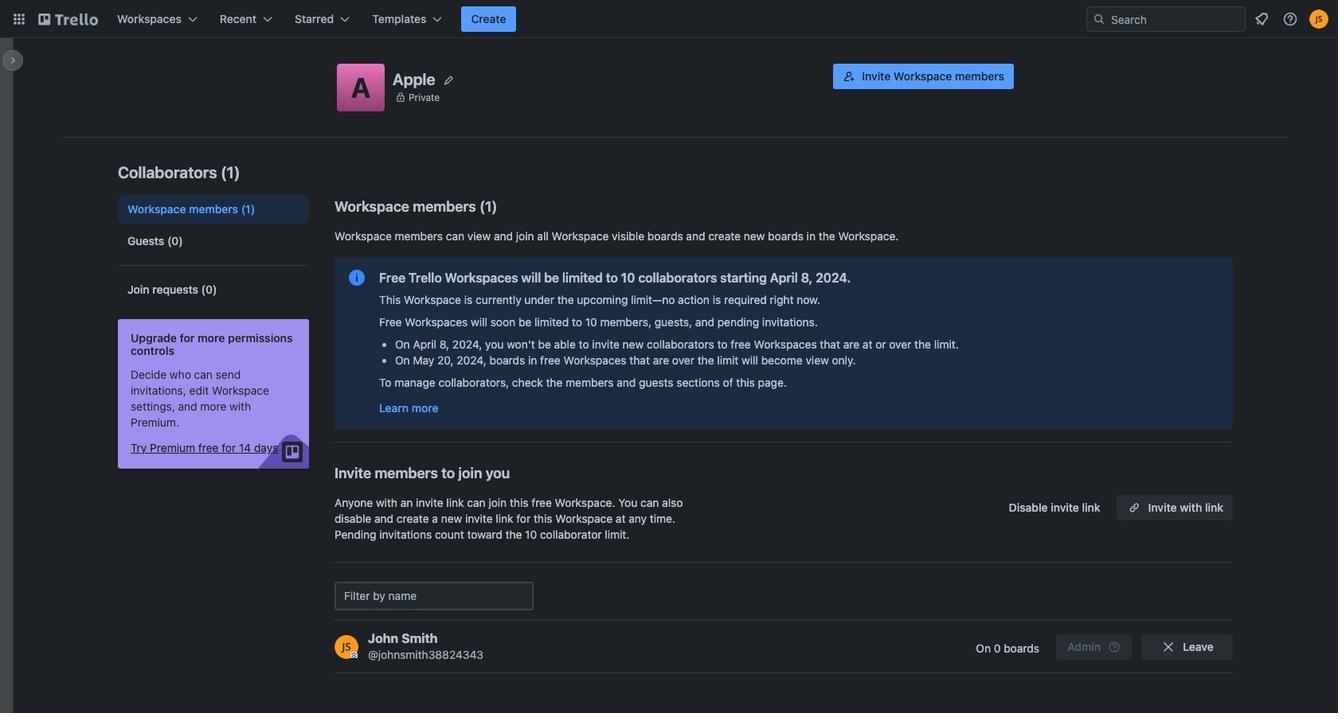 Task type: vqa. For each thing, say whether or not it's contained in the screenshot.
Open information menu 'IMAGE'
yes



Task type: locate. For each thing, give the bounding box(es) containing it.
Filter by name text field
[[335, 582, 534, 611]]

1 vertical spatial john smith (johnsmith38824343) image
[[335, 635, 359, 659]]

0 notifications image
[[1253, 10, 1272, 29]]

primary element
[[0, 0, 1339, 38]]

back to home image
[[38, 6, 98, 32]]

1 horizontal spatial john smith (johnsmith38824343) image
[[1310, 10, 1329, 29]]

john smith (johnsmith38824343) image
[[1310, 10, 1329, 29], [335, 635, 359, 659]]

search image
[[1093, 13, 1106, 25]]



Task type: describe. For each thing, give the bounding box(es) containing it.
0 vertical spatial john smith (johnsmith38824343) image
[[1310, 10, 1329, 29]]

0 horizontal spatial john smith (johnsmith38824343) image
[[335, 635, 359, 659]]

open information menu image
[[1283, 11, 1299, 27]]

Search field
[[1106, 8, 1245, 30]]

this member is an admin of this workspace. image
[[351, 652, 358, 659]]



